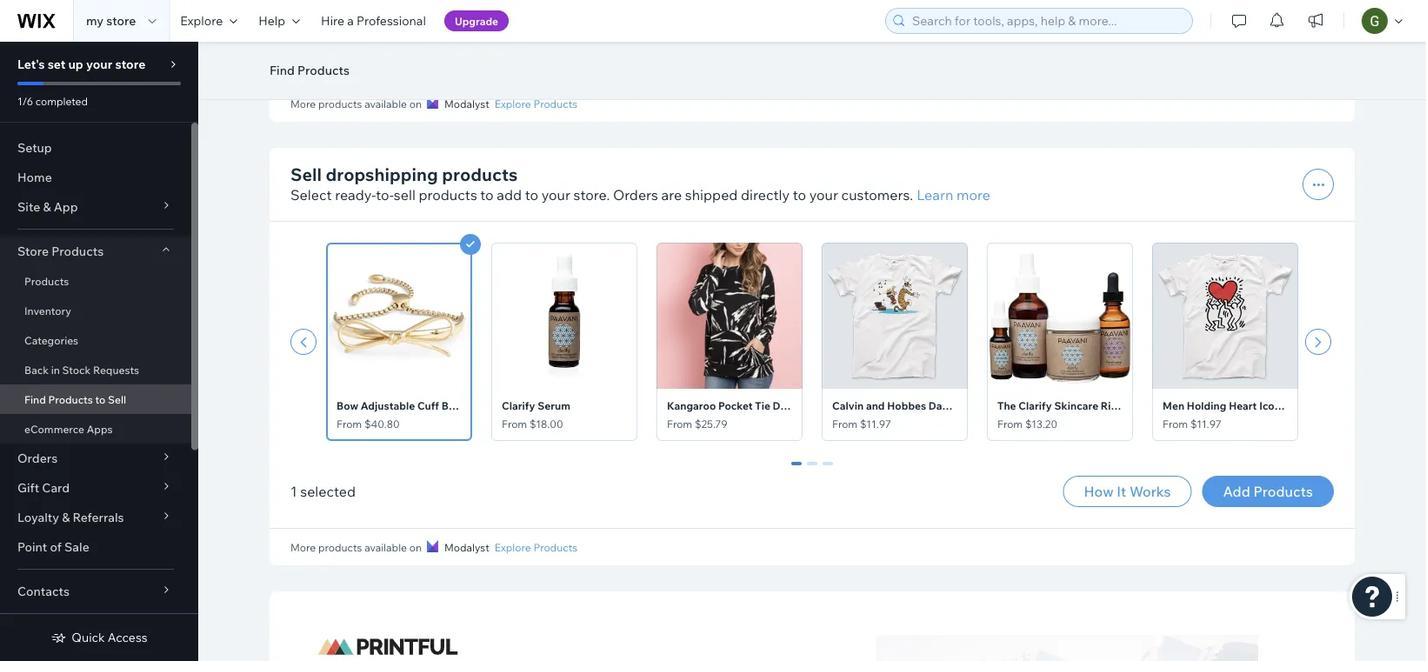 Task type: describe. For each thing, give the bounding box(es) containing it.
your inside sidebar element
[[86, 57, 112, 72]]

street
[[1287, 399, 1318, 412]]

ecommerce apps link
[[0, 414, 191, 444]]

1 selected for how it works button associated with second add products 'button' from the bottom of the page
[[291, 39, 356, 57]]

how for first add products 'button' from the bottom of the page
[[1085, 483, 1114, 500]]

let's
[[17, 57, 45, 72]]

products inside dropdown button
[[52, 244, 104, 259]]

site & app button
[[0, 192, 191, 222]]

hire a professional
[[321, 13, 426, 28]]

find for find products
[[270, 63, 295, 78]]

1 works from the top
[[1130, 39, 1172, 57]]

upgrade button
[[445, 10, 509, 31]]

learn
[[917, 186, 954, 204]]

store inside sidebar element
[[115, 57, 146, 72]]

more products available on for 1st "modalyst" link from the top of the page
[[291, 97, 422, 110]]

skincare
[[1055, 399, 1099, 412]]

loyalty
[[17, 510, 59, 525]]

explore products link for 1st "modalyst" link from the top of the page
[[495, 96, 578, 111]]

ritual
[[1101, 399, 1131, 412]]

gift card
[[17, 480, 70, 496]]

a
[[347, 13, 354, 28]]

point of sale link
[[0, 533, 191, 562]]

stock
[[62, 363, 91, 376]]

dye
[[773, 399, 793, 412]]

from $40.80
[[337, 418, 400, 431]]

ecommerce
[[24, 422, 84, 435]]

to-
[[376, 186, 394, 204]]

card
[[42, 480, 70, 496]]

heart
[[1230, 399, 1258, 412]]

kangaroo pocket tie dye long sleeve top from $25.79
[[667, 399, 877, 431]]

to right directly
[[793, 186, 807, 204]]

shipped
[[685, 186, 738, 204]]

serum
[[538, 399, 571, 412]]

in
[[51, 363, 60, 376]]

referrals
[[73, 510, 124, 525]]

up
[[68, 57, 83, 72]]

from inside men holding heart icon, street art t-shirt from $11.97
[[1163, 418, 1189, 431]]

upgrade
[[455, 14, 499, 27]]

explore products link for second "modalyst" link from the top of the page
[[495, 539, 578, 555]]

2 horizontal spatial your
[[810, 186, 839, 204]]

available for 1st "modalyst" link from the top of the page
[[365, 97, 407, 110]]

icon,
[[1260, 399, 1284, 412]]

from inside kangaroo pocket tie dye long sleeve top from $25.79
[[667, 418, 693, 431]]

orders button
[[0, 444, 191, 473]]

1 modalyst link from the top
[[427, 96, 490, 111]]

to right add
[[525, 186, 539, 204]]

1 how it works from the top
[[1085, 39, 1172, 57]]

orders inside sell dropshipping products select ready-to-sell products to add to your store. orders are shipped directly to your customers. learn more
[[613, 186, 659, 204]]

modalyst for second "modalyst" link from the top of the page
[[445, 541, 490, 554]]

find products button
[[261, 57, 358, 84]]

0
[[794, 462, 800, 478]]

2 on from the top
[[410, 541, 422, 554]]

help button
[[248, 0, 311, 42]]

ready-
[[335, 186, 376, 204]]

customers.
[[842, 186, 914, 204]]

set
[[48, 57, 66, 72]]

store.
[[574, 186, 610, 204]]

& for site
[[43, 199, 51, 214]]

1/6 completed
[[17, 94, 88, 107]]

2 how it works from the top
[[1085, 483, 1172, 500]]

Search for tools, apps, help & more... field
[[908, 9, 1188, 33]]

ecommerce apps
[[24, 422, 113, 435]]

to left add
[[481, 186, 494, 204]]

1 it from the top
[[1117, 39, 1127, 57]]

directly
[[741, 186, 790, 204]]

1 $11.97 from the left
[[860, 418, 892, 431]]

to inside sidebar element
[[95, 393, 106, 406]]

t-
[[1339, 399, 1348, 412]]

2 vertical spatial explore
[[495, 541, 531, 554]]

find products to sell link
[[0, 385, 191, 414]]

sale
[[64, 539, 89, 555]]

1 on from the top
[[410, 97, 422, 110]]

hire a professional link
[[311, 0, 437, 42]]

inventory link
[[0, 296, 191, 325]]

home
[[17, 170, 52, 185]]

select
[[291, 186, 332, 204]]

point
[[17, 539, 47, 555]]

from $11.97
[[833, 418, 892, 431]]

kangaroo
[[667, 399, 716, 412]]

shirt
[[1348, 399, 1372, 412]]

men
[[1163, 399, 1185, 412]]

2
[[825, 462, 832, 478]]

0 vertical spatial explore
[[180, 13, 223, 28]]

1 vertical spatial explore
[[495, 97, 531, 110]]

contacts
[[17, 584, 70, 599]]

access
[[108, 630, 148, 645]]

$11.97 inside men holding heart icon, street art t-shirt from $11.97
[[1191, 418, 1222, 431]]

sleeve
[[823, 399, 856, 412]]

more
[[957, 186, 991, 204]]

$18.00
[[530, 418, 563, 431]]

1 selected for how it works button corresponding to first add products 'button' from the bottom of the page
[[291, 483, 356, 500]]

quick access button
[[51, 630, 148, 646]]

2 modalyst link from the top
[[427, 539, 490, 555]]

top
[[858, 399, 877, 412]]

from inside the clarify skincare ritual from $13.20
[[998, 418, 1023, 431]]

quick access
[[72, 630, 148, 645]]

categories
[[24, 334, 78, 347]]

tie
[[755, 399, 771, 412]]

$40.80
[[364, 418, 400, 431]]

help
[[259, 13, 285, 28]]

add for first add products 'button' from the bottom of the page
[[1224, 483, 1251, 500]]

hire
[[321, 13, 345, 28]]

my store
[[86, 13, 136, 28]]

learn more link
[[917, 184, 991, 205]]

pocket
[[719, 399, 753, 412]]

1/6
[[17, 94, 33, 107]]

dropshipping
[[326, 163, 438, 185]]

inventory
[[24, 304, 71, 317]]

sidebar element
[[0, 42, 198, 661]]

4 from from the left
[[833, 418, 858, 431]]

$25.79
[[695, 418, 728, 431]]

add for second add products 'button' from the bottom of the page
[[1224, 39, 1251, 57]]



Task type: vqa. For each thing, say whether or not it's contained in the screenshot.
the leftmost See
no



Task type: locate. For each thing, give the bounding box(es) containing it.
clarify serum from $18.00
[[502, 399, 571, 431]]

find
[[270, 63, 295, 78], [24, 393, 46, 406]]

store
[[17, 244, 49, 259]]

0 vertical spatial modalyst link
[[427, 96, 490, 111]]

& inside popup button
[[43, 199, 51, 214]]

to up apps
[[95, 393, 106, 406]]

1 selected from the top
[[300, 39, 356, 57]]

from left $18.00
[[502, 418, 527, 431]]

2 explore products link from the top
[[495, 539, 578, 555]]

2 more from the top
[[291, 541, 316, 554]]

your left customers.
[[810, 186, 839, 204]]

products link
[[0, 266, 191, 296]]

1 horizontal spatial find
[[270, 63, 295, 78]]

1 vertical spatial modalyst
[[445, 541, 490, 554]]

5 from from the left
[[998, 418, 1023, 431]]

1 selected up "find products"
[[291, 39, 356, 57]]

0 vertical spatial it
[[1117, 39, 1127, 57]]

explore products
[[495, 97, 578, 110], [495, 541, 578, 554]]

loyalty & referrals button
[[0, 503, 191, 533]]

1 vertical spatial explore products
[[495, 541, 578, 554]]

1 vertical spatial how
[[1085, 483, 1114, 500]]

sell inside sell dropshipping products select ready-to-sell products to add to your store. orders are shipped directly to your customers. learn more
[[291, 163, 322, 185]]

sell down requests
[[108, 393, 126, 406]]

sell
[[394, 186, 416, 204]]

1 horizontal spatial clarify
[[1019, 399, 1053, 412]]

1 vertical spatial more
[[291, 541, 316, 554]]

1 vertical spatial it
[[1117, 483, 1127, 500]]

gift
[[17, 480, 39, 496]]

add products
[[1224, 39, 1314, 57], [1224, 483, 1314, 500]]

1 how it works button from the top
[[1064, 32, 1192, 64]]

from
[[337, 418, 362, 431], [502, 418, 527, 431], [667, 418, 693, 431], [833, 418, 858, 431], [998, 418, 1023, 431], [1163, 418, 1189, 431]]

0 vertical spatial 1
[[291, 39, 297, 57]]

0 vertical spatial more
[[291, 97, 316, 110]]

1 more from the top
[[291, 97, 316, 110]]

orders left are
[[613, 186, 659, 204]]

clarify up $13.20 in the right bottom of the page
[[1019, 399, 1053, 412]]

0 vertical spatial modalyst
[[445, 97, 490, 110]]

1 horizontal spatial &
[[62, 510, 70, 525]]

find products
[[270, 63, 350, 78]]

quick
[[72, 630, 105, 645]]

more products available on for second "modalyst" link from the top of the page
[[291, 541, 422, 554]]

products
[[318, 97, 362, 110], [442, 163, 518, 185], [419, 186, 477, 204], [318, 541, 362, 554]]

the clarify skincare ritual from $13.20
[[998, 399, 1131, 431]]

3 from from the left
[[667, 418, 693, 431]]

selected for second add products 'button' from the bottom of the page
[[300, 39, 356, 57]]

2 how it works button from the top
[[1064, 476, 1192, 507]]

$13.20
[[1026, 418, 1058, 431]]

1 horizontal spatial your
[[542, 186, 571, 204]]

1 for how it works button corresponding to first add products 'button' from the bottom of the page
[[291, 483, 297, 500]]

1 horizontal spatial $11.97
[[1191, 418, 1222, 431]]

your right up
[[86, 57, 112, 72]]

products inside button
[[298, 63, 350, 78]]

0 vertical spatial more products available on
[[291, 97, 422, 110]]

from down men
[[1163, 418, 1189, 431]]

&
[[43, 199, 51, 214], [62, 510, 70, 525]]

1 vertical spatial works
[[1130, 483, 1172, 500]]

1 horizontal spatial orders
[[613, 186, 659, 204]]

setup link
[[0, 133, 191, 163]]

0 vertical spatial explore products
[[495, 97, 578, 110]]

site & app
[[17, 199, 78, 214]]

1 vertical spatial modalyst link
[[427, 539, 490, 555]]

0 vertical spatial how
[[1085, 39, 1114, 57]]

categories link
[[0, 325, 191, 355]]

clarify up $18.00
[[502, 399, 536, 412]]

$11.97 down top
[[860, 418, 892, 431]]

sell
[[291, 163, 322, 185], [108, 393, 126, 406]]

$11.97 down holding
[[1191, 418, 1222, 431]]

it down search for tools, apps, help & more... field
[[1117, 39, 1127, 57]]

more for 1st "modalyst" link from the top of the page
[[291, 97, 316, 110]]

explore
[[180, 13, 223, 28], [495, 97, 531, 110], [495, 541, 531, 554]]

my
[[86, 13, 104, 28]]

1 vertical spatial add products button
[[1203, 476, 1335, 507]]

orders up 'gift card'
[[17, 451, 58, 466]]

orders inside orders popup button
[[17, 451, 58, 466]]

0 horizontal spatial your
[[86, 57, 112, 72]]

0 horizontal spatial &
[[43, 199, 51, 214]]

2 modalyst from the top
[[445, 541, 490, 554]]

2 add products from the top
[[1224, 483, 1314, 500]]

sell dropshipping products select ready-to-sell products to add to your store. orders are shipped directly to your customers. learn more
[[291, 163, 991, 204]]

& right site
[[43, 199, 51, 214]]

0 vertical spatial add products button
[[1203, 32, 1335, 64]]

1 vertical spatial explore products link
[[495, 539, 578, 555]]

apps
[[87, 422, 113, 435]]

professional
[[357, 13, 426, 28]]

1 selected down from $40.80
[[291, 483, 356, 500]]

1 vertical spatial add
[[1224, 483, 1251, 500]]

selected down hire
[[300, 39, 356, 57]]

back in stock requests link
[[0, 355, 191, 385]]

1 vertical spatial 1 selected
[[291, 483, 356, 500]]

2 clarify from the left
[[1019, 399, 1053, 412]]

1 horizontal spatial sell
[[291, 163, 322, 185]]

1 vertical spatial sell
[[108, 393, 126, 406]]

0 vertical spatial how it works button
[[1064, 32, 1192, 64]]

1 vertical spatial on
[[410, 541, 422, 554]]

selected for first add products 'button' from the bottom of the page
[[300, 483, 356, 500]]

app
[[54, 199, 78, 214]]

store products button
[[0, 237, 191, 266]]

2 it from the top
[[1117, 483, 1127, 500]]

from inside clarify serum from $18.00
[[502, 418, 527, 431]]

2 how from the top
[[1085, 483, 1114, 500]]

setup
[[17, 140, 52, 155]]

1 available from the top
[[365, 97, 407, 110]]

0 vertical spatial selected
[[300, 39, 356, 57]]

0 vertical spatial available
[[365, 97, 407, 110]]

0 vertical spatial store
[[106, 13, 136, 28]]

1 add products from the top
[[1224, 39, 1314, 57]]

men holding heart icon, street art t-shirt from $11.97
[[1163, 399, 1372, 431]]

your
[[86, 57, 112, 72], [542, 186, 571, 204], [810, 186, 839, 204]]

1 selected
[[291, 39, 356, 57], [291, 483, 356, 500]]

find inside button
[[270, 63, 295, 78]]

0 vertical spatial sell
[[291, 163, 322, 185]]

1 vertical spatial available
[[365, 541, 407, 554]]

back
[[24, 363, 49, 376]]

explore products for second "modalyst" link from the top of the page
[[495, 541, 578, 554]]

how down search for tools, apps, help & more... field
[[1085, 39, 1114, 57]]

1 vertical spatial more products available on
[[291, 541, 422, 554]]

0 vertical spatial &
[[43, 199, 51, 214]]

explore products link
[[495, 96, 578, 111], [495, 539, 578, 555]]

2 1 selected from the top
[[291, 483, 356, 500]]

1 vertical spatial &
[[62, 510, 70, 525]]

1 modalyst from the top
[[445, 97, 490, 110]]

0 horizontal spatial find
[[24, 393, 46, 406]]

2 vertical spatial 1
[[291, 483, 297, 500]]

home link
[[0, 163, 191, 192]]

0 horizontal spatial sell
[[108, 393, 126, 406]]

1 vertical spatial 1
[[809, 462, 816, 478]]

2 $11.97 from the left
[[1191, 418, 1222, 431]]

0 vertical spatial add
[[1224, 39, 1251, 57]]

selected
[[300, 39, 356, 57], [300, 483, 356, 500]]

how it works down ritual
[[1085, 483, 1172, 500]]

from down sleeve
[[833, 418, 858, 431]]

2 explore products from the top
[[495, 541, 578, 554]]

the
[[998, 399, 1017, 412]]

available
[[365, 97, 407, 110], [365, 541, 407, 554]]

& inside popup button
[[62, 510, 70, 525]]

how it works button for second add products 'button' from the bottom of the page
[[1064, 32, 1192, 64]]

find down help button
[[270, 63, 295, 78]]

your left the store.
[[542, 186, 571, 204]]

it
[[1117, 39, 1127, 57], [1117, 483, 1127, 500]]

1 vertical spatial find
[[24, 393, 46, 406]]

clarify inside the clarify skincare ritual from $13.20
[[1019, 399, 1053, 412]]

0 vertical spatial 1 selected
[[291, 39, 356, 57]]

store products
[[17, 244, 104, 259]]

1 1 selected from the top
[[291, 39, 356, 57]]

0 vertical spatial how it works
[[1085, 39, 1172, 57]]

2 more products available on from the top
[[291, 541, 422, 554]]

let's set up your store
[[17, 57, 146, 72]]

2 works from the top
[[1130, 483, 1172, 500]]

clarify
[[502, 399, 536, 412], [1019, 399, 1053, 412]]

contacts button
[[0, 577, 191, 606]]

0 vertical spatial works
[[1130, 39, 1172, 57]]

find down "back"
[[24, 393, 46, 406]]

long
[[795, 399, 820, 412]]

1 vertical spatial selected
[[300, 483, 356, 500]]

of
[[50, 539, 62, 555]]

requests
[[93, 363, 139, 376]]

2 from from the left
[[502, 418, 527, 431]]

add products for first add products 'button' from the bottom of the page
[[1224, 483, 1314, 500]]

pf logo color black 2 svg image
[[313, 635, 463, 659]]

0 vertical spatial explore products link
[[495, 96, 578, 111]]

1 explore products link from the top
[[495, 96, 578, 111]]

sell up select
[[291, 163, 322, 185]]

more for second "modalyst" link from the top of the page
[[291, 541, 316, 554]]

1 vertical spatial add products
[[1224, 483, 1314, 500]]

0 vertical spatial find
[[270, 63, 295, 78]]

find inside sidebar element
[[24, 393, 46, 406]]

& right loyalty
[[62, 510, 70, 525]]

1
[[291, 39, 297, 57], [809, 462, 816, 478], [291, 483, 297, 500]]

1 vertical spatial orders
[[17, 451, 58, 466]]

add products button
[[1203, 32, 1335, 64], [1203, 476, 1335, 507]]

how for second add products 'button' from the bottom of the page
[[1085, 39, 1114, 57]]

available for second "modalyst" link from the top of the page
[[365, 541, 407, 554]]

1 how from the top
[[1085, 39, 1114, 57]]

0 vertical spatial orders
[[613, 186, 659, 204]]

how it works button for first add products 'button' from the bottom of the page
[[1064, 476, 1192, 507]]

are
[[662, 186, 682, 204]]

2 add from the top
[[1224, 483, 1251, 500]]

completed
[[36, 94, 88, 107]]

modalyst for 1st "modalyst" link from the top of the page
[[445, 97, 490, 110]]

2 add products button from the top
[[1203, 476, 1335, 507]]

from down the kangaroo
[[667, 418, 693, 431]]

1 vertical spatial store
[[115, 57, 146, 72]]

1 vertical spatial how it works
[[1085, 483, 1172, 500]]

it down ritual
[[1117, 483, 1127, 500]]

modalyst
[[445, 97, 490, 110], [445, 541, 490, 554]]

modalyst link
[[427, 96, 490, 111], [427, 539, 490, 555]]

1 add from the top
[[1224, 39, 1251, 57]]

store right the my
[[106, 13, 136, 28]]

1 explore products from the top
[[495, 97, 578, 110]]

add products for second add products 'button' from the bottom of the page
[[1224, 39, 1314, 57]]

clarify inside clarify serum from $18.00
[[502, 399, 536, 412]]

1 more products available on from the top
[[291, 97, 422, 110]]

gift card button
[[0, 473, 191, 503]]

$11.97
[[860, 418, 892, 431], [1191, 418, 1222, 431]]

how it works down search for tools, apps, help & more... field
[[1085, 39, 1172, 57]]

find products to sell
[[24, 393, 126, 406]]

6 from from the left
[[1163, 418, 1189, 431]]

1 for how it works button associated with second add products 'button' from the bottom of the page
[[291, 39, 297, 57]]

1 vertical spatial how it works button
[[1064, 476, 1192, 507]]

0 vertical spatial on
[[410, 97, 422, 110]]

0 1 2
[[794, 462, 832, 478]]

point of sale
[[17, 539, 89, 555]]

store down my store
[[115, 57, 146, 72]]

1 from from the left
[[337, 418, 362, 431]]

0 horizontal spatial clarify
[[502, 399, 536, 412]]

0 horizontal spatial $11.97
[[860, 418, 892, 431]]

how it works
[[1085, 39, 1172, 57], [1085, 483, 1172, 500]]

selected down from $40.80
[[300, 483, 356, 500]]

0 horizontal spatial orders
[[17, 451, 58, 466]]

2 available from the top
[[365, 541, 407, 554]]

sell inside find products to sell link
[[108, 393, 126, 406]]

from left "$40.80"
[[337, 418, 362, 431]]

from down "the"
[[998, 418, 1023, 431]]

how down the clarify skincare ritual from $13.20
[[1085, 483, 1114, 500]]

1 clarify from the left
[[502, 399, 536, 412]]

0 vertical spatial add products
[[1224, 39, 1314, 57]]

1 add products button from the top
[[1203, 32, 1335, 64]]

2 selected from the top
[[300, 483, 356, 500]]

explore products for 1st "modalyst" link from the top of the page
[[495, 97, 578, 110]]

site
[[17, 199, 40, 214]]

& for loyalty
[[62, 510, 70, 525]]

holding
[[1188, 399, 1227, 412]]

find for find products to sell
[[24, 393, 46, 406]]



